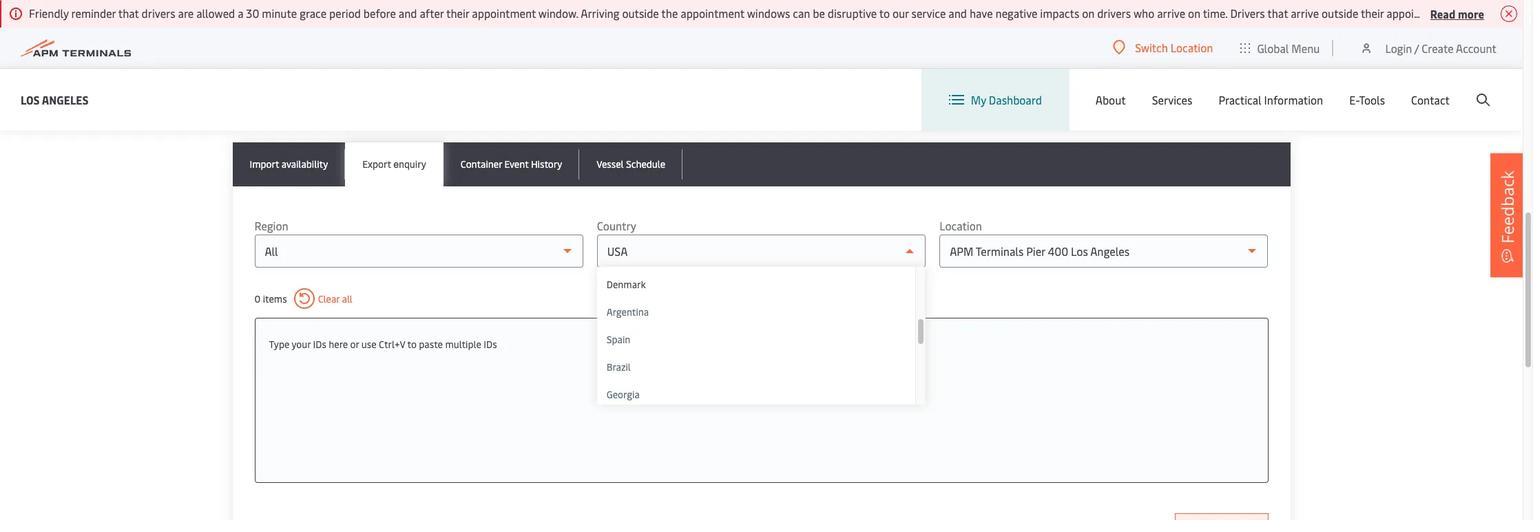 Task type: locate. For each thing, give the bounding box(es) containing it.
1 and from the left
[[399, 6, 417, 21]]

0 horizontal spatial appointment
[[472, 6, 536, 21]]

georgia
[[607, 388, 640, 402]]

0 vertical spatial location
[[1171, 40, 1213, 55]]

practical
[[1219, 92, 1261, 107]]

1 horizontal spatial be
[[1514, 6, 1526, 21]]

ids right 'your'
[[313, 338, 326, 351]]

1 vertical spatial to
[[407, 338, 417, 351]]

1 that from the left
[[118, 6, 139, 21]]

еnquiry
[[393, 158, 426, 171]]

1 horizontal spatial outside
[[1322, 6, 1358, 21]]

spain option
[[597, 327, 915, 355]]

0 horizontal spatial ids
[[313, 338, 326, 351]]

reminder
[[71, 6, 116, 21]]

0 horizontal spatial be
[[813, 6, 825, 21]]

again
[[295, 66, 341, 92]]

None text field
[[269, 333, 1254, 357]]

location
[[1171, 40, 1213, 55], [939, 218, 982, 233]]

1 horizontal spatial drivers
[[1097, 6, 1131, 21]]

1 horizontal spatial ids
[[484, 338, 497, 351]]

service
[[912, 6, 946, 21]]

argentina option
[[597, 300, 915, 327]]

0 horizontal spatial outside
[[622, 6, 659, 21]]

1 on from the left
[[1082, 6, 1094, 21]]

e-
[[1349, 92, 1359, 107]]

ids right multiple
[[484, 338, 497, 351]]

0 horizontal spatial drivers
[[142, 6, 175, 21]]

before
[[364, 6, 396, 21]]

appointment
[[472, 6, 536, 21], [681, 6, 744, 21], [1387, 6, 1450, 21]]

outside
[[622, 6, 659, 21], [1322, 6, 1358, 21]]

2 and from the left
[[949, 6, 967, 21]]

vessel schedule button
[[579, 143, 683, 187]]

be left tu
[[1514, 6, 1526, 21]]

1 horizontal spatial and
[[949, 6, 967, 21]]

drivers left who
[[1097, 6, 1131, 21]]

0 items
[[254, 292, 287, 305]]

my dashboard
[[971, 92, 1042, 107]]

that
[[118, 6, 139, 21], [1267, 6, 1288, 21]]

0 horizontal spatial location
[[939, 218, 982, 233]]

friendly
[[29, 6, 69, 21]]

search again
[[232, 66, 341, 92]]

negative
[[996, 6, 1037, 21]]

list box containing china
[[597, 244, 926, 410]]

1 vertical spatial location
[[939, 218, 982, 233]]

import availability button
[[232, 143, 345, 187]]

1 be from the left
[[813, 6, 825, 21]]

contact button
[[1411, 69, 1450, 131]]

1 drivers from the left
[[142, 6, 175, 21]]

0 horizontal spatial their
[[446, 6, 469, 21]]

0 vertical spatial to
[[879, 6, 890, 21]]

on left time.
[[1188, 6, 1200, 21]]

tab list
[[232, 143, 1290, 187]]

1 horizontal spatial that
[[1267, 6, 1288, 21]]

to left our
[[879, 6, 890, 21]]

1 outside from the left
[[622, 6, 659, 21]]

denmark
[[607, 278, 646, 291]]

about button
[[1096, 69, 1126, 131]]

services
[[1152, 92, 1192, 107]]

the
[[661, 6, 678, 21]]

1 horizontal spatial their
[[1361, 6, 1384, 21]]

read more
[[1430, 6, 1484, 21]]

1 horizontal spatial arrive
[[1291, 6, 1319, 21]]

/
[[1414, 40, 1419, 55]]

to
[[879, 6, 890, 21], [407, 338, 417, 351]]

1 arrive from the left
[[1157, 6, 1185, 21]]

disruptive
[[828, 6, 877, 21]]

appointment left window.
[[472, 6, 536, 21]]

their right after
[[446, 6, 469, 21]]

0 horizontal spatial that
[[118, 6, 139, 21]]

clear all
[[318, 292, 353, 305]]

0 horizontal spatial on
[[1082, 6, 1094, 21]]

export еnquiry
[[362, 158, 426, 171]]

about
[[1096, 92, 1126, 107]]

list box
[[597, 244, 926, 410]]

arrive right who
[[1157, 6, 1185, 21]]

friendly reminder that drivers are allowed a 30 minute grace period before and after their appointment window. arriving outside the appointment windows can be disruptive to our service and have negative impacts on drivers who arrive on time. drivers that arrive outside their appointment window will be tu
[[29, 6, 1533, 21]]

search
[[232, 66, 290, 92]]

argentina
[[607, 306, 649, 319]]

spain
[[607, 333, 630, 346]]

to left paste
[[407, 338, 417, 351]]

brazil
[[607, 361, 631, 374]]

georgia option
[[597, 382, 915, 410]]

on right impacts
[[1082, 6, 1094, 21]]

and left after
[[399, 6, 417, 21]]

their up the login / create account "link"
[[1361, 6, 1384, 21]]

drivers left are
[[142, 6, 175, 21]]

export
[[362, 158, 391, 171]]

their
[[446, 6, 469, 21], [1361, 6, 1384, 21]]

1 horizontal spatial on
[[1188, 6, 1200, 21]]

1 horizontal spatial location
[[1171, 40, 1213, 55]]

2 horizontal spatial appointment
[[1387, 6, 1450, 21]]

appointment right the
[[681, 6, 744, 21]]

history
[[531, 158, 562, 171]]

2 appointment from the left
[[681, 6, 744, 21]]

ids
[[313, 338, 326, 351], [484, 338, 497, 351]]

0 horizontal spatial and
[[399, 6, 417, 21]]

that right reminder
[[118, 6, 139, 21]]

angeles
[[42, 92, 89, 107]]

appointment up /
[[1387, 6, 1450, 21]]

30
[[246, 6, 259, 21]]

here
[[329, 338, 348, 351]]

arrive
[[1157, 6, 1185, 21], [1291, 6, 1319, 21]]

be
[[813, 6, 825, 21], [1514, 6, 1526, 21]]

los angeles
[[21, 92, 89, 107]]

0 horizontal spatial arrive
[[1157, 6, 1185, 21]]

practical information
[[1219, 92, 1323, 107]]

clear all button
[[294, 289, 353, 309]]

time.
[[1203, 6, 1228, 21]]

switch
[[1135, 40, 1168, 55]]

and left have
[[949, 6, 967, 21]]

tools
[[1359, 92, 1385, 107]]

1 their from the left
[[446, 6, 469, 21]]

menu
[[1292, 40, 1320, 55]]

be right can
[[813, 6, 825, 21]]

login / create account
[[1385, 40, 1497, 55]]

arrive up menu
[[1291, 6, 1319, 21]]

clear
[[318, 292, 340, 305]]

that right drivers
[[1267, 6, 1288, 21]]

1 horizontal spatial appointment
[[681, 6, 744, 21]]



Task type: describe. For each thing, give the bounding box(es) containing it.
1 horizontal spatial to
[[879, 6, 890, 21]]

information
[[1264, 92, 1323, 107]]

vessel
[[597, 158, 624, 171]]

1 ids from the left
[[313, 338, 326, 351]]

los angeles link
[[21, 91, 89, 108]]

login
[[1385, 40, 1412, 55]]

import
[[250, 158, 279, 171]]

e-tools button
[[1349, 69, 1385, 131]]

my
[[971, 92, 986, 107]]

availability
[[281, 158, 328, 171]]

tab list containing import availability
[[232, 143, 1290, 187]]

window.
[[538, 6, 578, 21]]

container
[[461, 158, 502, 171]]

impacts
[[1040, 6, 1079, 21]]

or
[[350, 338, 359, 351]]

e-tools
[[1349, 92, 1385, 107]]

can
[[793, 6, 810, 21]]

event
[[504, 158, 529, 171]]

2 drivers from the left
[[1097, 6, 1131, 21]]

account
[[1456, 40, 1497, 55]]

practical information button
[[1219, 69, 1323, 131]]

switch location
[[1135, 40, 1213, 55]]

drivers
[[1230, 6, 1265, 21]]

tu
[[1528, 6, 1533, 21]]

brazil option
[[597, 355, 915, 382]]

import availability
[[250, 158, 328, 171]]

2 ids from the left
[[484, 338, 497, 351]]

who
[[1134, 6, 1154, 21]]

type your ids here or use ctrl+v to paste multiple ids
[[269, 338, 497, 351]]

export еnquiry button
[[345, 143, 443, 187]]

a
[[238, 6, 243, 21]]

dashboard
[[989, 92, 1042, 107]]

arriving
[[581, 6, 619, 21]]

global
[[1257, 40, 1289, 55]]

0 horizontal spatial to
[[407, 338, 417, 351]]

los
[[21, 92, 40, 107]]

after
[[420, 6, 444, 21]]

2 arrive from the left
[[1291, 6, 1319, 21]]

2 outside from the left
[[1322, 6, 1358, 21]]

2 on from the left
[[1188, 6, 1200, 21]]

your
[[292, 338, 311, 351]]

vessel schedule
[[597, 158, 665, 171]]

our
[[892, 6, 909, 21]]

multiple
[[445, 338, 481, 351]]

feedback
[[1496, 171, 1519, 244]]

country
[[597, 218, 636, 233]]

read
[[1430, 6, 1455, 21]]

close alert image
[[1501, 6, 1517, 22]]

period
[[329, 6, 361, 21]]

denmark option
[[597, 272, 915, 300]]

paste
[[419, 338, 443, 351]]

global menu button
[[1227, 27, 1334, 69]]

type
[[269, 338, 289, 351]]

more
[[1458, 6, 1484, 21]]

china option
[[597, 244, 915, 272]]

2 that from the left
[[1267, 6, 1288, 21]]

minute
[[262, 6, 297, 21]]

contact
[[1411, 92, 1450, 107]]

0
[[254, 292, 260, 305]]

schedule
[[626, 158, 665, 171]]

3 appointment from the left
[[1387, 6, 1450, 21]]

china
[[607, 251, 630, 264]]

ctrl+v
[[379, 338, 405, 351]]

windows
[[747, 6, 790, 21]]

my dashboard button
[[949, 69, 1042, 131]]

switch location button
[[1113, 40, 1213, 55]]

container event history
[[461, 158, 562, 171]]

allowed
[[196, 6, 235, 21]]

2 be from the left
[[1514, 6, 1526, 21]]

container event history button
[[443, 143, 579, 187]]

1 appointment from the left
[[472, 6, 536, 21]]

have
[[970, 6, 993, 21]]

are
[[178, 6, 194, 21]]

region
[[254, 218, 288, 233]]

create
[[1422, 40, 1454, 55]]

read more button
[[1430, 5, 1484, 22]]

services button
[[1152, 69, 1192, 131]]

login / create account link
[[1360, 28, 1497, 68]]

all
[[342, 292, 353, 305]]

window
[[1453, 6, 1491, 21]]

use
[[361, 338, 376, 351]]

2 their from the left
[[1361, 6, 1384, 21]]

global menu
[[1257, 40, 1320, 55]]



Task type: vqa. For each thing, say whether or not it's contained in the screenshot.
for
no



